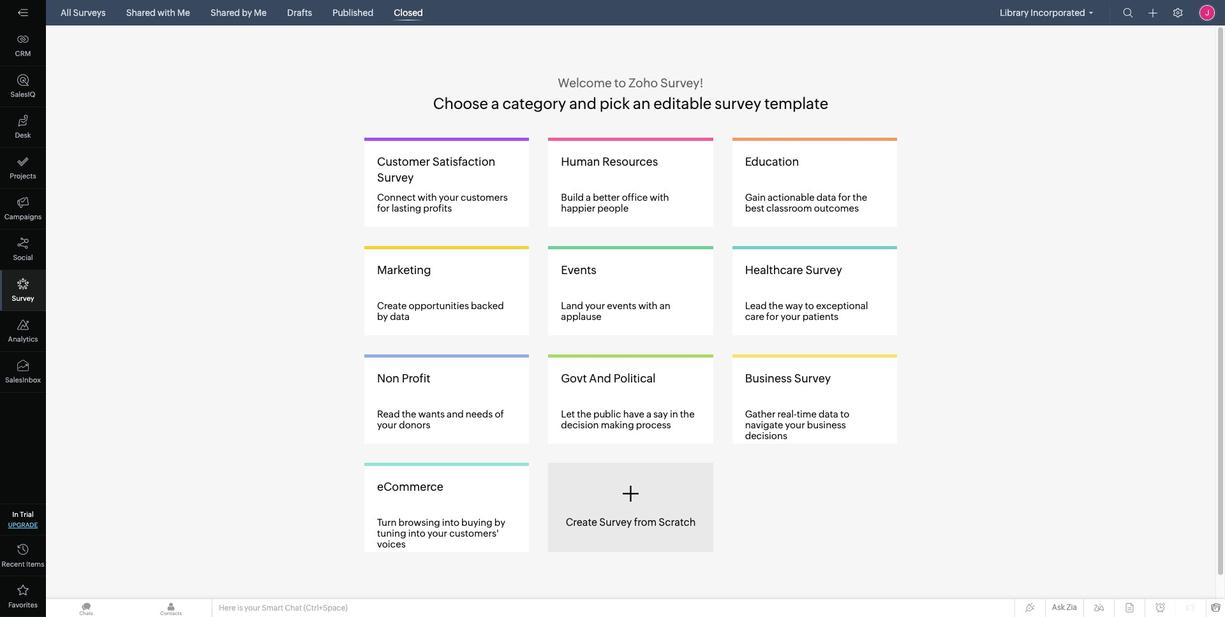 Task type: describe. For each thing, give the bounding box(es) containing it.
library incorporated
[[1000, 8, 1086, 18]]

contacts image
[[131, 600, 211, 618]]

all
[[61, 8, 71, 18]]

projects link
[[0, 148, 46, 189]]

search image
[[1124, 8, 1134, 18]]

trial
[[20, 511, 34, 519]]

salesinbox link
[[0, 352, 46, 393]]

configure settings image
[[1173, 8, 1184, 18]]

incorporated
[[1031, 8, 1086, 18]]

(ctrl+space)
[[304, 605, 348, 614]]

analytics link
[[0, 312, 46, 352]]

shared by me link
[[206, 0, 272, 26]]

chat
[[285, 605, 302, 614]]

upgrade
[[8, 522, 38, 529]]

salesiq
[[11, 91, 35, 98]]

crm link
[[0, 26, 46, 66]]

zia
[[1067, 604, 1078, 613]]

projects
[[10, 172, 36, 180]]

salesiq link
[[0, 66, 46, 107]]

desk
[[15, 132, 31, 139]]

is
[[237, 605, 243, 614]]

surveys
[[73, 8, 106, 18]]

drafts
[[287, 8, 312, 18]]

closed
[[394, 8, 423, 18]]

survey
[[12, 295, 34, 303]]

me for shared with me
[[177, 8, 190, 18]]

shared by me
[[211, 8, 267, 18]]

crm
[[15, 50, 31, 57]]

favorites
[[8, 602, 38, 610]]

ask zia
[[1053, 604, 1078, 613]]

closed link
[[389, 0, 428, 26]]

recent
[[2, 561, 25, 569]]

shared for shared by me
[[211, 8, 240, 18]]



Task type: vqa. For each thing, say whether or not it's contained in the screenshot.
the Folder image
no



Task type: locate. For each thing, give the bounding box(es) containing it.
1 shared from the left
[[126, 8, 156, 18]]

in trial upgrade
[[8, 511, 38, 529]]

analytics
[[8, 336, 38, 343]]

desk link
[[0, 107, 46, 148]]

1 horizontal spatial me
[[254, 8, 267, 18]]

salesinbox
[[5, 377, 41, 384]]

me right by
[[254, 8, 267, 18]]

1 me from the left
[[177, 8, 190, 18]]

1 horizontal spatial shared
[[211, 8, 240, 18]]

recent items
[[2, 561, 44, 569]]

me
[[177, 8, 190, 18], [254, 8, 267, 18]]

campaigns
[[4, 213, 42, 221]]

with
[[158, 8, 176, 18]]

me right with
[[177, 8, 190, 18]]

shared left by
[[211, 8, 240, 18]]

your
[[245, 605, 260, 614]]

published link
[[328, 0, 379, 26]]

quick actions image
[[1149, 8, 1158, 18]]

social link
[[0, 230, 46, 271]]

shared with me link
[[121, 0, 195, 26]]

shared for shared with me
[[126, 8, 156, 18]]

here
[[219, 605, 236, 614]]

items
[[26, 561, 44, 569]]

0 horizontal spatial me
[[177, 8, 190, 18]]

by
[[242, 8, 252, 18]]

me for shared by me
[[254, 8, 267, 18]]

all surveys link
[[56, 0, 111, 26]]

shared with me
[[126, 8, 190, 18]]

campaigns link
[[0, 189, 46, 230]]

in
[[12, 511, 19, 519]]

survey link
[[0, 271, 46, 312]]

smart
[[262, 605, 283, 614]]

drafts link
[[282, 0, 317, 26]]

all surveys
[[61, 8, 106, 18]]

2 me from the left
[[254, 8, 267, 18]]

library
[[1000, 8, 1029, 18]]

2 shared from the left
[[211, 8, 240, 18]]

0 horizontal spatial shared
[[126, 8, 156, 18]]

published
[[333, 8, 374, 18]]

here is your smart chat (ctrl+space)
[[219, 605, 348, 614]]

shared left with
[[126, 8, 156, 18]]

chats image
[[46, 600, 126, 618]]

shared
[[126, 8, 156, 18], [211, 8, 240, 18]]

social
[[13, 254, 33, 262]]

ask
[[1053, 604, 1066, 613]]



